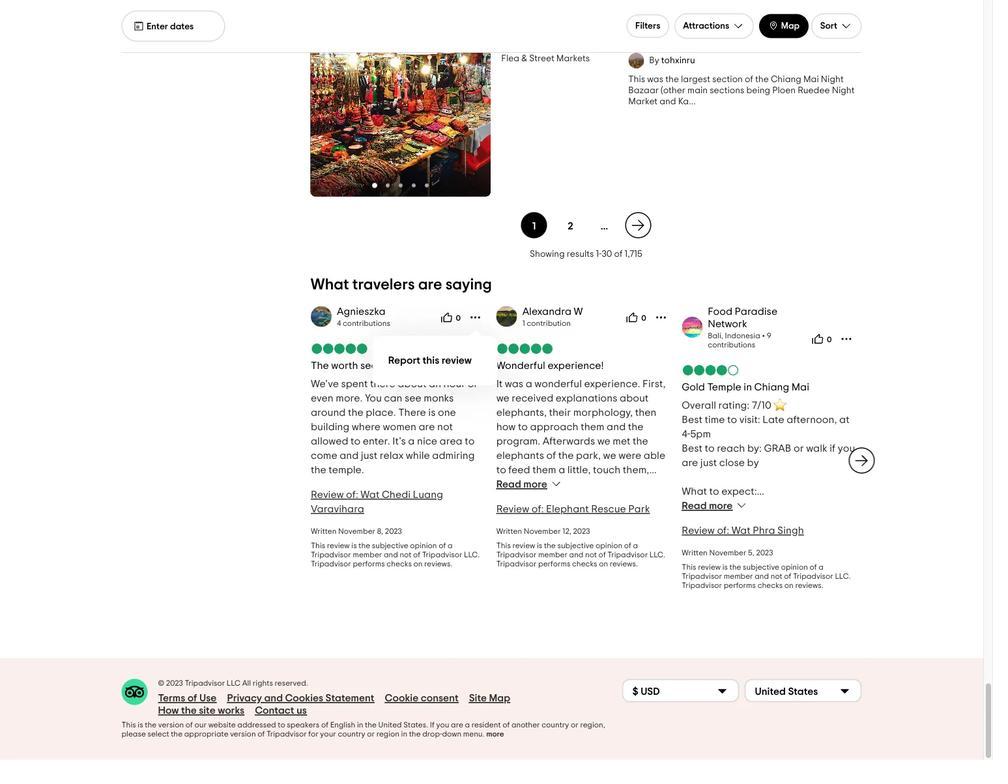 Task type: describe. For each thing, give the bounding box(es) containing it.
by up grab, on the right bottom
[[815, 587, 827, 597]]

friendly,
[[601, 737, 639, 748]]

to left "enter." on the bottom left
[[350, 436, 360, 446]]

or down only
[[571, 722, 579, 729]]

paradise
[[735, 306, 777, 316]]

ride
[[780, 644, 799, 654]]

you inside . if you are a resident of another country or region, please select the appropriate version of tripadvisor for your country or region in the drop-down menu.
[[436, 722, 449, 729]]

read for review of: wat phra singh
[[682, 501, 707, 511]]

cultural experience to a religious temple with gold architecture. not a big temple but worth a stop by.
[[682, 501, 853, 540]]

site map link
[[469, 692, 510, 705]]

atmosphere
[[564, 723, 622, 733]]

performs for chedi
[[353, 560, 385, 568]]

1 for alexandra
[[522, 319, 525, 327]]

time inside overall rating: 7/10 ⭐️ best time to visit: late afternoon, at 4-5pm best to reach by: grab or walk if you are just close by
[[705, 415, 725, 425]]

subjective for chedi
[[372, 542, 408, 549]]

time inside it was a wonderful experience. first, we received explanations about elephants, their morphology, then how to approach them and the program. afterwards we met the elephants of the park, we were able to feed them a little, touch them, take photos, get to know them, have time with them (no riding). then we walked with the elephants and their keepers for about 700 metres to join them in the water where they could enjoy a swim with us visitors, who were able to brush and bath them. a more than charming moment. a photographer also accompanied us so no lack of memory. clothes were made available to us as well as boots in order to participate in the activities. the elephants are perfectly treated by their keepers with respect. they can move freely, without pressure, blows or anything else cruel. i can only recommend this excursion: the atmosphere was warm, the guides very friendly, the explanation
[[496, 493, 516, 504]]

us up brush
[[580, 551, 590, 561]]

$
[[633, 686, 639, 697]]

overall
[[682, 400, 716, 411]]

a inside . if you are a resident of another country or region, please select the appropriate version of tripadvisor for your country or region in the drop-down menu.
[[465, 722, 470, 729]]

1 vertical spatial their
[[643, 508, 665, 518]]

resident
[[472, 722, 501, 729]]

made
[[496, 622, 524, 633]]

and down then
[[621, 508, 640, 518]]

0 vertical spatial worth
[[331, 360, 358, 371]]

not
[[827, 515, 844, 525]]

with inside cultural experience to a religious temple with gold architecture. not a big temple but worth a stop by.
[[717, 515, 736, 525]]

terms
[[158, 693, 185, 704]]

come inside "we've spent there about an hour or even more. you can see monks around the place. there is one building where women are not allowed to enter. it's a nice area to come and just relax while admiring the temple."
[[311, 450, 337, 461]]

written november 8, 2023 this review is the subjective opinion of a tripadvisor member and not of tripadvisor llc. tripadvisor performs checks on reviews.
[[311, 527, 480, 568]]

stop inside cultural experience to a religious temple with gold architecture. not a big temple but worth a stop by.
[[791, 529, 812, 540]]

0 horizontal spatial united
[[378, 722, 402, 729]]

in inside . if you are a resident of another country or region, please select the appropriate version of tripadvisor for your country or region in the drop-down menu.
[[401, 731, 407, 738]]

to up could
[[638, 522, 648, 532]]

appropriate
[[184, 731, 229, 738]]

performs for rescue
[[538, 560, 570, 568]]

for inside . if you are a resident of another country or region, please select the appropriate version of tripadvisor for your country or region in the drop-down menu.
[[309, 731, 319, 738]]

activities.
[[496, 651, 542, 662]]

1 button
[[521, 212, 547, 239]]

by
[[649, 56, 659, 66]]

alexandra w link
[[522, 306, 583, 316]]

checks for chedi
[[386, 560, 412, 568]]

market
[[629, 97, 658, 106]]

-
[[599, 250, 602, 259]]

⭐️
[[774, 400, 784, 411]]

the inside they have really impressive gold architecture. we recommend coming late in the afternoon for good views (because it's not hot), and you can also see some locals praying, providing a cultural experience.
[[751, 701, 766, 712]]

0 vertical spatial them,
[[623, 465, 649, 475]]

praying,
[[682, 744, 721, 755]]

not inside "we've spent there about an hour or even more. you can see monks around the place. there is one building where women are not allowed to enter. it's a nice area to come and just relax while admiring the temple."
[[437, 422, 453, 432]]

was for the
[[647, 75, 664, 84]]

to right the order
[[565, 637, 575, 647]]

filters
[[636, 22, 661, 31]]

little,
[[567, 465, 591, 475]]

wat for chedi
[[360, 489, 379, 500]]

0 vertical spatial heart
[[790, 572, 816, 583]]

1 as from the left
[[598, 622, 609, 633]]

and inside written november 5, 2023 this review is the subjective opinion of a tripadvisor member and not of tripadvisor llc. tripadvisor performs checks on reviews.
[[755, 572, 769, 580]]

for inside comments: beautiful temple in the heart of chiang mai. it's nice to stop by for a while. best to come by grab, because it's still in the heart of the city, and not that expensive (cheaper than if you ride the tuktuk).
[[829, 587, 843, 597]]

flea
[[501, 54, 520, 63]]

0 horizontal spatial version
[[158, 722, 184, 729]]

0 horizontal spatial states
[[404, 722, 426, 729]]

them up photos,
[[532, 465, 556, 475]]

review for review of: wat chedi luang varavihara
[[327, 542, 349, 549]]

9 contributions
[[708, 332, 771, 349]]

food paradise network link
[[708, 306, 777, 329]]

swim
[[533, 551, 556, 561]]

in inside they have really impressive gold architecture. we recommend coming late in the afternoon for good views (because it's not hot), and you can also see some locals praying, providing a cultural experience.
[[740, 701, 748, 712]]

opinion for singh
[[781, 563, 808, 571]]

review for review of: wat phra singh
[[682, 525, 715, 536]]

subjective for rescue
[[557, 542, 594, 549]]

attractions
[[683, 22, 730, 31]]

park,
[[576, 450, 601, 461]]

more down feed
[[523, 479, 547, 489]]

us down memory.
[[585, 622, 596, 633]]

use
[[199, 693, 217, 704]]

privacy and cookies statement
[[227, 693, 375, 704]]

attractions button
[[675, 13, 754, 39]]

saying
[[446, 277, 492, 293]]

gold inside cultural experience to a religious temple with gold architecture. not a big temple but worth a stop by.
[[738, 515, 760, 525]]

of: for rescue
[[531, 504, 544, 514]]

1 vertical spatial country
[[338, 731, 365, 738]]

so
[[496, 608, 507, 619]]

to down elephants,
[[518, 422, 528, 432]]

come inside comments: beautiful temple in the heart of chiang mai. it's nice to stop by for a while. best to come by grab, because it's still in the heart of the city, and not that expensive (cheaper than if you ride the tuktuk).
[[746, 601, 772, 611]]

llc. for review of: elephant rescue park
[[649, 551, 665, 559]]

you inside comments: beautiful temple in the heart of chiang mai. it's nice to stop by for a while. best to come by grab, because it's still in the heart of the city, and not that expensive (cheaper than if you ride the tuktuk).
[[760, 644, 777, 654]]

contact us
[[255, 706, 307, 716]]

the inside the "written november 8, 2023 this review is the subjective opinion of a tripadvisor member and not of tripadvisor llc. tripadvisor performs checks on reviews."
[[358, 542, 370, 549]]

with up brush
[[558, 551, 577, 561]]

review of: elephant rescue park
[[496, 504, 650, 514]]

varavihara
[[311, 504, 364, 514]]

2 vertical spatial were
[[639, 608, 662, 619]]

more down what to expect:
[[709, 501, 733, 511]]

next image
[[854, 453, 870, 469]]

can right i
[[552, 708, 570, 719]]

carousel of images figure
[[311, 16, 491, 197]]

written for review of: wat phra singh
[[682, 549, 707, 557]]

0 for the worth seeing temple
[[456, 314, 461, 322]]

stop inside comments: beautiful temple in the heart of chiang mai. it's nice to stop by for a while. best to come by grab, because it's still in the heart of the city, and not that expensive (cheaper than if you ride the tuktuk).
[[792, 587, 813, 597]]

just inside "we've spent there about an hour or even more. you can see monks around the place. there is one building where women are not allowed to enter. it's a nice area to come and just relax while admiring the temple."
[[361, 450, 377, 461]]

you inside overall rating: 7/10 ⭐️ best time to visit: late afternoon, at 4-5pm best to reach by: grab or walk if you are just close by
[[838, 443, 855, 454]]

and up contact
[[264, 693, 283, 704]]

us left 'while.'
[[658, 594, 669, 604]]

of: for phra
[[717, 525, 729, 536]]

sections
[[710, 86, 745, 95]]

by tohxinru
[[649, 56, 695, 66]]

temple down cultural at the bottom right of page
[[682, 515, 715, 525]]

contributions inside the agnieszka 4 contributions
[[343, 319, 390, 327]]

it's inside they have really impressive gold architecture. we recommend coming late in the afternoon for good views (because it's not hot), and you can also see some locals praying, providing a cultural experience.
[[784, 716, 797, 726]]

while
[[406, 450, 430, 461]]

nice inside "we've spent there about an hour or even more. you can see monks around the place. there is one building where women are not allowed to enter. it's a nice area to come and just relax while admiring the temple."
[[417, 436, 437, 446]]

and up the met
[[607, 422, 626, 432]]

worth inside cultural experience to a religious temple with gold architecture. not a big temple but worth a stop by.
[[753, 529, 780, 540]]

without
[[496, 694, 531, 705]]

morphology,
[[573, 407, 633, 418]]

perfectly
[[496, 665, 539, 676]]

chiang for heart
[[682, 587, 717, 597]]

2 vertical spatial their
[[594, 665, 616, 676]]

site map how the site works
[[158, 693, 510, 716]]

review up 'hour'
[[441, 355, 471, 366]]

are inside overall rating: 7/10 ⭐️ best time to visit: late afternoon, at 4-5pm best to reach by: grab or walk if you are just close by
[[682, 458, 698, 468]]

subjective for phra
[[743, 563, 779, 571]]

a inside the written november 12, 2023 this review is the subjective opinion of a tripadvisor member and not of tripadvisor llc. tripadvisor performs checks on reviews.
[[633, 542, 638, 549]]

anything
[[622, 694, 663, 705]]

with right walked at the bottom of the page
[[532, 508, 551, 518]]

with down photos,
[[519, 493, 538, 504]]

tripadvisor inside . if you are a resident of another country or region, please select the appropriate version of tripadvisor for your country or region in the drop-down menu.
[[267, 731, 307, 738]]

1 vertical spatial night
[[832, 86, 855, 95]]

0 vertical spatial night
[[821, 75, 844, 84]]

to right area
[[465, 436, 474, 446]]

0 button for gold temple in chiang mai
[[808, 328, 836, 349]]

they have really impressive gold architecture. we recommend coming late in the afternoon for good views (because it's not hot), and you can also see some locals praying, providing a cultural experience.
[[682, 673, 841, 760]]

and inside this was the largest section of the chiang mai night bazaar (other main sections being ploen ruedee night market and ka...
[[660, 97, 676, 106]]

is for review of: wat phra singh
[[722, 563, 728, 571]]

the inside written november 5, 2023 this review is the subjective opinion of a tripadvisor member and not of tripadvisor llc. tripadvisor performs checks on reviews.
[[729, 563, 741, 571]]

experience. inside they have really impressive gold architecture. we recommend coming late in the afternoon for good views (because it's not hot), and you can also see some locals praying, providing a cultural experience.
[[682, 759, 738, 760]]

just inside overall rating: 7/10 ⭐️ best time to visit: late afternoon, at 4-5pm best to reach by: grab or walk if you are just close by
[[700, 458, 717, 468]]

rescue
[[591, 504, 626, 514]]

your
[[320, 731, 336, 738]]

experience!
[[547, 360, 604, 371]]

have inside it was a wonderful experience. first, we received explanations about elephants, their morphology, then how to approach them and the program. afterwards we met the elephants of the park, we were able to feed them a little, touch them, take photos, get to know them, have time with them (no riding). then we walked with the elephants and their keepers for about 700 metres to join them in the water where they could enjoy a swim with us visitors, who were able to brush and bath them. a more than charming moment. a photographer also accompanied us so no lack of memory. clothes were made available to us as well as boots in order to participate in the activities. the elephants are perfectly treated by their keepers with respect. they can move freely, without pressure, blows or anything else cruel. i can only recommend this excursion: the atmosphere was warm, the guides very friendly, the explanation
[[643, 479, 667, 489]]

read more for wat
[[682, 501, 733, 511]]

2023 right ©
[[166, 680, 183, 688]]

2023 for chedi
[[385, 527, 402, 535]]

than inside it was a wonderful experience. first, we received explanations about elephants, their morphology, then how to approach them and the program. afterwards we met the elephants of the park, we were able to feed them a little, touch them, take photos, get to know them, have time with them (no riding). then we walked with the elephants and their keepers for about 700 metres to join them in the water where they could enjoy a swim with us visitors, who were able to brush and bath them. a more than charming moment. a photographer also accompanied us so no lack of memory. clothes were made available to us as well as boots in order to participate in the activities. the elephants are perfectly treated by their keepers with respect. they can move freely, without pressure, blows or anything else cruel. i can only recommend this excursion: the atmosphere was warm, the guides very friendly, the explanation
[[523, 579, 545, 590]]

approach
[[530, 422, 578, 432]]

or inside "we've spent there about an hour or even more. you can see monks around the place. there is one building where women are not allowed to enter. it's a nice area to come and just relax while admiring the temple."
[[468, 379, 478, 389]]

united inside united states 'popup button'
[[755, 686, 786, 697]]

enter dates button
[[122, 10, 225, 42]]

performs for phra
[[724, 581, 756, 589]]

1 vertical spatial were
[[496, 565, 519, 576]]

30
[[602, 250, 612, 259]]

region,
[[580, 722, 605, 729]]

a inside the "written november 8, 2023 this review is the subjective opinion of a tripadvisor member and not of tripadvisor llc. tripadvisor performs checks on reviews."
[[447, 542, 452, 549]]

are inside . if you are a resident of another country or region, please select the appropriate version of tripadvisor for your country or region in the drop-down menu.
[[451, 722, 463, 729]]

them up enjoy
[[496, 536, 520, 547]]

expect:
[[721, 486, 757, 497]]

if inside overall rating: 7/10 ⭐️ best time to visit: late afternoon, at 4-5pm best to reach by: grab or walk if you are just close by
[[830, 443, 835, 454]]

are left saying
[[418, 277, 442, 293]]

tohxinru image
[[629, 53, 644, 69]]

architecture. inside cultural experience to a religious temple with gold architecture. not a big temple but worth a stop by.
[[762, 515, 824, 525]]

to down memory.
[[573, 622, 583, 633]]

1 vertical spatial able
[[521, 565, 543, 576]]

than inside comments: beautiful temple in the heart of chiang mai. it's nice to stop by for a while. best to come by grab, because it's still in the heart of the city, and not that expensive (cheaper than if you ride the tuktuk).
[[728, 644, 750, 654]]

to down swim
[[545, 565, 555, 576]]

temple up "there"
[[394, 360, 427, 371]]

gold temple in chiang mai link
[[682, 382, 809, 392]]

november for phra
[[709, 549, 746, 557]]

this for the worth seeing temple
[[311, 542, 325, 549]]

by inside it was a wonderful experience. first, we received explanations about elephants, their morphology, then how to approach them and the program. afterwards we met the elephants of the park, we were able to feed them a little, touch them, take photos, get to know them, have time with them (no riding). then we walked with the elephants and their keepers for about 700 metres to join them in the water where they could enjoy a swim with us visitors, who were able to brush and bath them. a more than charming moment. a photographer also accompanied us so no lack of memory. clothes were made available to us as well as boots in order to participate in the activities. the elephants are perfectly treated by their keepers with respect. they can move freely, without pressure, blows or anything else cruel. i can only recommend this excursion: the atmosphere was warm, the guides very friendly, the explanation
[[580, 665, 591, 676]]

them down morphology,
[[581, 422, 604, 432]]

experience
[[722, 501, 776, 511]]

1 vertical spatial them,
[[614, 479, 641, 489]]

we left the met
[[597, 436, 610, 446]]

by left grab, on the right bottom
[[775, 601, 786, 611]]

with up without
[[496, 680, 515, 690]]

to down the "contact us" link
[[278, 722, 285, 729]]

written for review of: wat chedi luang varavihara
[[311, 527, 336, 535]]

cookie consent button
[[385, 692, 459, 705]]

food paradise network image
[[682, 317, 703, 338]]

recommend inside it was a wonderful experience. first, we received explanations about elephants, their morphology, then how to approach them and the program. afterwards we met the elephants of the park, we were able to feed them a little, touch them, take photos, get to know them, have time with them (no riding). then we walked with the elephants and their keepers for about 700 metres to join them in the water where they could enjoy a swim with us visitors, who were able to brush and bath them. a more than charming moment. a photographer also accompanied us so no lack of memory. clothes were made available to us as well as boots in order to participate in the activities. the elephants are perfectly treated by their keepers with respect. they can move freely, without pressure, blows or anything else cruel. i can only recommend this excursion: the atmosphere was warm, the guides very friendly, the explanation
[[595, 708, 651, 719]]

0 vertical spatial keepers
[[496, 522, 534, 532]]

singh
[[777, 525, 804, 536]]

is inside "we've spent there about an hour or even more. you can see monks around the place. there is one building where women are not allowed to enter. it's a nice area to come and just relax while admiring the temple."
[[428, 407, 435, 418]]

0 vertical spatial the
[[311, 360, 329, 371]]

more down resident
[[486, 731, 504, 738]]

cultural
[[780, 744, 816, 755]]

to up grab, on the right bottom
[[780, 587, 789, 597]]

sort
[[820, 22, 838, 31]]

&
[[522, 54, 527, 63]]

not inside the written november 12, 2023 this review is the subjective opinion of a tripadvisor member and not of tripadvisor llc. tripadvisor performs checks on reviews.
[[585, 551, 597, 559]]

locals
[[812, 730, 841, 740]]

some
[[785, 730, 810, 740]]

recommend inside they have really impressive gold architecture. we recommend coming late in the afternoon for good views (because it's not hot), and you can also see some locals praying, providing a cultural experience.
[[763, 687, 820, 697]]

(cheaper
[[682, 644, 725, 654]]

comments:
[[682, 558, 735, 568]]

they inside it was a wonderful experience. first, we received explanations about elephants, their morphology, then how to approach them and the program. afterwards we met the elephants of the park, we were able to feed them a little, touch them, take photos, get to know them, have time with them (no riding). then we walked with the elephants and their keepers for about 700 metres to join them in the water where they could enjoy a swim with us visitors, who were able to brush and bath them. a more than charming moment. a photographer also accompanied us so no lack of memory. clothes were made available to us as well as boots in order to participate in the activities. the elephants are perfectly treated by their keepers with respect. they can move freely, without pressure, blows or anything else cruel. i can only recommend this excursion: the atmosphere was warm, the guides very friendly, the explanation
[[559, 680, 582, 690]]

about inside "we've spent there about an hour or even more. you can see monks around the place. there is one building where women are not allowed to enter. it's a nice area to come and just relax while admiring the temple."
[[397, 379, 426, 389]]

opinion for luang
[[410, 542, 437, 549]]

also inside they have really impressive gold architecture. we recommend coming late in the afternoon for good views (because it's not hot), and you can also see some locals praying, providing a cultural experience.
[[743, 730, 763, 740]]

1 vertical spatial heart
[[787, 615, 813, 626]]

nice inside comments: beautiful temple in the heart of chiang mai. it's nice to stop by for a while. best to come by grab, because it's still in the heart of the city, and not that expensive (cheaper than if you ride the tuktuk).
[[757, 587, 777, 597]]

gold temple in chiang mai
[[682, 382, 809, 392]]

we down it
[[496, 393, 509, 403]]

1 vertical spatial best
[[682, 443, 702, 454]]

the inside site map how the site works
[[181, 706, 197, 716]]

4-
[[682, 429, 690, 439]]

architecture. inside they have really impressive gold architecture. we recommend coming late in the afternoon for good views (because it's not hot), and you can also see some locals praying, providing a cultural experience.
[[682, 687, 744, 697]]

written november 5, 2023 this review is the subjective opinion of a tripadvisor member and not of tripadvisor llc. tripadvisor performs checks on reviews.
[[682, 549, 851, 589]]

.
[[426, 722, 428, 729]]

there
[[370, 379, 395, 389]]

pressure,
[[533, 694, 577, 705]]

all
[[242, 680, 251, 688]]

and down visitors,
[[587, 565, 606, 576]]

llc. for review of: wat phra singh
[[835, 572, 851, 580]]

alexandra
[[522, 306, 571, 316]]

0 vertical spatial best
[[682, 415, 702, 425]]

if inside comments: beautiful temple in the heart of chiang mai. it's nice to stop by for a while. best to come by grab, because it's still in the heart of the city, and not that expensive (cheaper than if you ride the tuktuk).
[[752, 644, 758, 654]]

best inside comments: beautiful temple in the heart of chiang mai. it's nice to stop by for a while. best to come by grab, because it's still in the heart of the city, and not that expensive (cheaper than if you ride the tuktuk).
[[711, 601, 731, 611]]

open options menu image for gold temple in chiang mai
[[840, 332, 853, 345]]

cruel.
[[518, 708, 544, 719]]

and inside the written november 12, 2023 this review is the subjective opinion of a tripadvisor member and not of tripadvisor llc. tripadvisor performs checks on reviews.
[[569, 551, 583, 559]]

states inside 'popup button'
[[788, 686, 818, 697]]

read more for elephant
[[496, 479, 547, 489]]

clothes
[[600, 608, 637, 619]]

elephant
[[546, 504, 589, 514]]

respect.
[[518, 680, 557, 690]]

by inside overall rating: 7/10 ⭐️ best time to visit: late afternoon, at 4-5pm best to reach by: grab or walk if you are just close by
[[747, 458, 759, 468]]

it's inside comments: beautiful temple in the heart of chiang mai. it's nice to stop by for a while. best to come by grab, because it's still in the heart of the city, and not that expensive (cheaper than if you ride the tuktuk).
[[726, 615, 739, 626]]

afternoon,
[[787, 415, 837, 425]]

2 vertical spatial was
[[624, 723, 643, 733]]

2 vertical spatial elephants
[[564, 651, 612, 662]]

reviews. for review of: elephant rescue park
[[610, 560, 638, 568]]

where inside it was a wonderful experience. first, we received explanations about elephants, their morphology, then how to approach them and the program. afterwards we met the elephants of the park, we were able to feed them a little, touch them, take photos, get to know them, have time with them (no riding). then we walked with the elephants and their keepers for about 700 metres to join them in the water where they could enjoy a swim with us visitors, who were able to brush and bath them. a more than charming moment. a photographer also accompanied us so no lack of memory. clothes were made available to us as well as boots in order to participate in the activities. the elephants are perfectly treated by their keepers with respect. they can move freely, without pressure, blows or anything else cruel. i can only recommend this excursion: the atmosphere was warm, the guides very friendly, the explanation
[[580, 536, 609, 547]]

phra
[[753, 525, 775, 536]]

of inside this was the largest section of the chiang mai night bazaar (other main sections being ploen ruedee night market and ka...
[[745, 75, 753, 84]]

1 horizontal spatial able
[[644, 450, 665, 461]]

them.
[[633, 565, 659, 576]]

0 vertical spatial were
[[618, 450, 641, 461]]

written for review of: elephant rescue park
[[496, 527, 522, 535]]

gold inside they have really impressive gold architecture. we recommend coming late in the afternoon for good views (because it's not hot), and you can also see some locals praying, providing a cultural experience.
[[814, 673, 836, 683]]

get
[[558, 479, 573, 489]]

where inside "we've spent there about an hour or even more. you can see monks around the place. there is one building where women are not allowed to enter. it's a nice area to come and just relax while admiring the temple."
[[351, 422, 380, 432]]

reviews. for review of: wat phra singh
[[795, 581, 823, 589]]

you inside they have really impressive gold architecture. we recommend coming late in the afternoon for good views (because it's not hot), and you can also see some locals praying, providing a cultural experience.
[[703, 730, 720, 740]]

1 vertical spatial elephants
[[571, 508, 619, 518]]

not inside written november 5, 2023 this review is the subjective opinion of a tripadvisor member and not of tripadvisor llc. tripadvisor performs checks on reviews.
[[771, 572, 782, 580]]

we right then
[[645, 493, 658, 504]]

member for phra
[[724, 572, 753, 580]]

what for what travelers are saying
[[311, 277, 349, 293]]

more inside it was a wonderful experience. first, we received explanations about elephants, their morphology, then how to approach them and the program. afterwards we met the elephants of the park, we were able to feed them a little, touch them, take photos, get to know them, have time with them (no riding). then we walked with the elephants and their keepers for about 700 metres to join them in the water where they could enjoy a swim with us visitors, who were able to brush and bath them. a more than charming moment. a photographer also accompanied us so no lack of memory. clothes were made available to us as well as boots in order to participate in the activities. the elephants are perfectly treated by their keepers with respect. they can move freely, without pressure, blows or anything else cruel. i can only recommend this excursion: the atmosphere was warm, the guides very friendly, the explanation
[[496, 579, 520, 590]]

to inside cultural experience to a religious temple with gold architecture. not a big temple but worth a stop by.
[[778, 501, 788, 511]]

we've spent there about an hour or even more. you can see monks around the place. there is one building where women are not allowed to enter. it's a nice area to come and just relax while admiring the temple.
[[311, 379, 478, 475]]

0 horizontal spatial their
[[549, 407, 571, 418]]

hot),
[[817, 716, 838, 726]]

temple right big
[[699, 529, 732, 540]]

them down get
[[540, 493, 564, 504]]

to up cultural at the bottom right of page
[[709, 486, 719, 497]]

enter
[[147, 22, 168, 31]]

member for rescue
[[538, 551, 567, 559]]

and inside comments: beautiful temple in the heart of chiang mai. it's nice to stop by for a while. best to come by grab, because it's still in the heart of the city, and not that expensive (cheaper than if you ride the tuktuk).
[[703, 630, 722, 640]]



Task type: locate. For each thing, give the bounding box(es) containing it.
2023 for phra
[[756, 549, 773, 557]]

is inside the written november 12, 2023 this review is the subjective opinion of a tripadvisor member and not of tripadvisor llc. tripadvisor performs checks on reviews.
[[537, 542, 542, 549]]

we
[[746, 687, 761, 697]]

llc. inside the "written november 8, 2023 this review is the subjective opinion of a tripadvisor member and not of tripadvisor llc. tripadvisor performs checks on reviews."
[[464, 551, 480, 559]]

0 horizontal spatial reviews.
[[424, 560, 452, 568]]

0 horizontal spatial see
[[404, 393, 421, 403]]

opinion inside the "written november 8, 2023 this review is the subjective opinion of a tripadvisor member and not of tripadvisor llc. tripadvisor performs checks on reviews."
[[410, 542, 437, 549]]

where up "enter." on the bottom left
[[351, 422, 380, 432]]

and down (other
[[660, 97, 676, 106]]

1 horizontal spatial opinion
[[595, 542, 622, 549]]

0 for gold temple in chiang mai
[[827, 336, 832, 344]]

program.
[[496, 436, 540, 446]]

select
[[148, 731, 169, 738]]

1 horizontal spatial performs
[[538, 560, 570, 568]]

where
[[351, 422, 380, 432], [580, 536, 609, 547]]

it
[[496, 379, 502, 389]]

night right the ruedee
[[832, 86, 855, 95]]

2023 inside the written november 12, 2023 this review is the subjective opinion of a tripadvisor member and not of tripadvisor llc. tripadvisor performs checks on reviews.
[[573, 527, 590, 535]]

worth up spent
[[331, 360, 358, 371]]

one
[[438, 407, 456, 418]]

1 vertical spatial open options menu image
[[840, 332, 853, 345]]

it's down afternoon
[[784, 716, 797, 726]]

just left close
[[700, 458, 717, 468]]

on inside written november 5, 2023 this review is the subjective opinion of a tripadvisor member and not of tripadvisor llc. tripadvisor performs checks on reviews.
[[784, 581, 793, 589]]

2023 inside written november 5, 2023 this review is the subjective opinion of a tripadvisor member and not of tripadvisor llc. tripadvisor performs checks on reviews.
[[756, 549, 773, 557]]

checks inside written november 5, 2023 this review is the subjective opinion of a tripadvisor member and not of tripadvisor llc. tripadvisor performs checks on reviews.
[[758, 581, 783, 589]]

1 inside button
[[532, 221, 536, 232]]

0 vertical spatial able
[[644, 450, 665, 461]]

performs inside written november 5, 2023 this review is the subjective opinion of a tripadvisor member and not of tripadvisor llc. tripadvisor performs checks on reviews.
[[724, 581, 756, 589]]

1 horizontal spatial have
[[707, 673, 731, 683]]

about up water
[[552, 522, 581, 532]]

0 vertical spatial chiang
[[771, 75, 802, 84]]

4.0 of 5 bubbles image
[[682, 365, 739, 375]]

performs inside the "written november 8, 2023 this review is the subjective opinion of a tripadvisor member and not of tripadvisor llc. tripadvisor performs checks on reviews."
[[353, 560, 385, 568]]

site
[[199, 706, 216, 716]]

…
[[601, 221, 608, 232]]

wat
[[360, 489, 379, 500], [731, 525, 750, 536]]

checks for phra
[[758, 581, 783, 589]]

a inside "we've spent there about an hour or even more. you can see monks around the place. there is one building where women are not allowed to enter. it's a nice area to come and just relax while admiring the temple."
[[408, 436, 415, 446]]

1 horizontal spatial read
[[682, 501, 707, 511]]

1 horizontal spatial 0
[[641, 314, 646, 322]]

llc. down not
[[835, 572, 851, 580]]

1 vertical spatial keepers
[[618, 665, 656, 676]]

a inside written november 5, 2023 this review is the subjective opinion of a tripadvisor member and not of tripadvisor llc. tripadvisor performs checks on reviews.
[[818, 563, 823, 571]]

checks for rescue
[[572, 560, 597, 568]]

0 vertical spatial stop
[[791, 529, 812, 540]]

privacy and cookies statement link
[[227, 692, 375, 705]]

was
[[647, 75, 664, 84], [505, 379, 523, 389], [624, 723, 643, 733]]

as up participate
[[598, 622, 609, 633]]

0 vertical spatial version
[[158, 722, 184, 729]]

written inside the "written november 8, 2023 this review is the subjective opinion of a tripadvisor member and not of tripadvisor llc. tripadvisor performs checks on reviews."
[[311, 527, 336, 535]]

1 horizontal spatial about
[[552, 522, 581, 532]]

flea & street markets
[[501, 54, 590, 63]]

impressive
[[762, 673, 812, 683]]

wat left phra
[[731, 525, 750, 536]]

2 horizontal spatial 0
[[827, 336, 832, 344]]

1 horizontal spatial than
[[728, 644, 750, 654]]

this inside the written november 12, 2023 this review is the subjective opinion of a tripadvisor member and not of tripadvisor llc. tripadvisor performs checks on reviews.
[[496, 542, 511, 549]]

for left 12,
[[537, 522, 550, 532]]

member inside written november 5, 2023 this review is the subjective opinion of a tripadvisor member and not of tripadvisor llc. tripadvisor performs checks on reviews.
[[724, 572, 753, 580]]

temple inside comments: beautiful temple in the heart of chiang mai. it's nice to stop by for a while. best to come by grab, because it's still in the heart of the city, and not that expensive (cheaper than if you ride the tuktuk).
[[726, 572, 759, 583]]

if down that
[[752, 644, 758, 654]]

visitors,
[[592, 551, 628, 561]]

review inside the "written november 8, 2023 this review is the subjective opinion of a tripadvisor member and not of tripadvisor llc. tripadvisor performs checks on reviews."
[[327, 542, 349, 549]]

1 vertical spatial experience.
[[682, 759, 738, 760]]

a down them.
[[638, 579, 644, 590]]

review up enjoy
[[512, 542, 535, 549]]

subjective inside the "written november 8, 2023 this review is the subjective opinion of a tripadvisor member and not of tripadvisor llc. tripadvisor performs checks on reviews."
[[372, 542, 408, 549]]

0 horizontal spatial checks
[[386, 560, 412, 568]]

to up singh
[[778, 501, 788, 511]]

open options menu image
[[654, 311, 667, 324], [840, 332, 853, 345]]

cookie consent
[[385, 693, 459, 704]]

1 horizontal spatial united
[[755, 686, 786, 697]]

are up down
[[451, 722, 463, 729]]

0 vertical spatial map
[[781, 22, 800, 31]]

this inside this was the largest section of the chiang mai night bazaar (other main sections being ploen ruedee night market and ka...
[[629, 75, 645, 84]]

1 horizontal spatial where
[[580, 536, 609, 547]]

by
[[747, 458, 759, 468], [815, 587, 827, 597], [775, 601, 786, 611], [580, 665, 591, 676]]

1 horizontal spatial subjective
[[557, 542, 594, 549]]

written down walked at the bottom of the page
[[496, 527, 522, 535]]

5.0 of 5 bubbles image down 4
[[311, 343, 368, 354]]

and inside the "written november 8, 2023 this review is the subjective opinion of a tripadvisor member and not of tripadvisor llc. tripadvisor performs checks on reviews."
[[384, 551, 398, 559]]

1 vertical spatial read more button
[[682, 499, 748, 512]]

what for what to expect:
[[682, 486, 707, 497]]

see down (because
[[766, 730, 782, 740]]

for inside they have really impressive gold architecture. we recommend coming late in the afternoon for good views (because it's not hot), and you can also see some locals praying, providing a cultural experience.
[[818, 701, 832, 712]]

even
[[311, 393, 333, 403]]

experience. inside it was a wonderful experience. first, we received explanations about elephants, their morphology, then how to approach them and the program. afterwards we met the elephants of the park, we were able to feed them a little, touch them, take photos, get to know them, have time with them (no riding). then we walked with the elephants and their keepers for about 700 metres to join them in the water where they could enjoy a swim with us visitors, who were able to brush and bath them. a more than charming moment. a photographer also accompanied us so no lack of memory. clothes were made available to us as well as boots in order to participate in the activities. the elephants are perfectly treated by their keepers with respect. they can move freely, without pressure, blows or anything else cruel. i can only recommend this excursion: the atmosphere was warm, the guides very friendly, the explanation
[[584, 379, 640, 389]]

elephants,
[[496, 407, 547, 418]]

version down addressed
[[230, 731, 256, 738]]

1 vertical spatial the
[[544, 651, 562, 662]]

the inside the written november 12, 2023 this review is the subjective opinion of a tripadvisor member and not of tripadvisor llc. tripadvisor performs checks on reviews.
[[544, 542, 556, 549]]

this inside the "written november 8, 2023 this review is the subjective opinion of a tripadvisor member and not of tripadvisor llc. tripadvisor performs checks on reviews."
[[311, 542, 325, 549]]

close
[[719, 458, 745, 468]]

review for review of: elephant rescue park
[[496, 504, 529, 514]]

see inside "we've spent there about an hour or even more. you can see monks around the place. there is one building where women are not allowed to enter. it's a nice area to come and just relax while admiring the temple."
[[404, 393, 421, 403]]

how
[[496, 422, 516, 432]]

this inside it was a wonderful experience. first, we received explanations about elephants, their morphology, then how to approach them and the program. afterwards we met the elephants of the park, we were able to feed them a little, touch them, take photos, get to know them, have time with them (no riding). then we walked with the elephants and their keepers for about 700 metres to join them in the water where they could enjoy a swim with us visitors, who were able to brush and bath them. a more than charming moment. a photographer also accompanied us so no lack of memory. clothes were made available to us as well as boots in order to participate in the activities. the elephants are perfectly treated by their keepers with respect. they can move freely, without pressure, blows or anything else cruel. i can only recommend this excursion: the atmosphere was warm, the guides very friendly, the explanation
[[654, 708, 670, 719]]

2 horizontal spatial their
[[643, 508, 665, 518]]

0 left food paradise network image
[[641, 314, 646, 322]]

results
[[567, 250, 594, 259]]

by right treated
[[580, 665, 591, 676]]

0 horizontal spatial the
[[311, 360, 329, 371]]

0 vertical spatial experience.
[[584, 379, 640, 389]]

are inside "we've spent there about an hour or even more. you can see monks around the place. there is one building where women are not allowed to enter. it's a nice area to come and just relax while admiring the temple."
[[418, 422, 435, 432]]

performs inside the written november 12, 2023 this review is the subjective opinion of a tripadvisor member and not of tripadvisor llc. tripadvisor performs checks on reviews.
[[538, 560, 570, 568]]

mai inside this was the largest section of the chiang mai night bazaar (other main sections being ploen ruedee night market and ka...
[[804, 75, 819, 84]]

2 vertical spatial of:
[[717, 525, 729, 536]]

0 horizontal spatial on
[[413, 560, 422, 568]]

©
[[158, 680, 164, 688]]

0 horizontal spatial nice
[[417, 436, 437, 446]]

read more button for elephant
[[496, 477, 563, 490]]

works
[[218, 706, 245, 716]]

agnieszka image
[[311, 306, 331, 327]]

2 as from the left
[[632, 622, 643, 633]]

map inside site map how the site works
[[489, 693, 510, 704]]

architecture. up coming
[[682, 687, 744, 697]]

0 horizontal spatial contributions
[[343, 319, 390, 327]]

1 vertical spatial where
[[580, 536, 609, 547]]

street
[[529, 54, 555, 63]]

opinion for park
[[595, 542, 622, 549]]

the down the order
[[544, 651, 562, 662]]

chiang up ploen
[[771, 75, 802, 84]]

november for chedi
[[338, 527, 375, 535]]

dates
[[170, 22, 194, 31]]

elephants
[[496, 450, 544, 461], [571, 508, 619, 518], [564, 651, 612, 662]]

for down speakers
[[309, 731, 319, 738]]

0 right 9
[[827, 336, 832, 344]]

or inside overall rating: 7/10 ⭐️ best time to visit: late afternoon, at 4-5pm best to reach by: grab or walk if you are just close by
[[794, 443, 804, 454]]

0 horizontal spatial a
[[638, 579, 644, 590]]

states up afternoon
[[788, 686, 818, 697]]

1 vertical spatial mai
[[791, 382, 809, 392]]

time down 'take'
[[496, 493, 516, 504]]

map inside button
[[781, 22, 800, 31]]

0 horizontal spatial recommend
[[595, 708, 651, 719]]

well
[[612, 622, 630, 633]]

where down 700
[[580, 536, 609, 547]]

an
[[429, 379, 441, 389]]

we up touch
[[603, 450, 616, 461]]

1 vertical spatial worth
[[753, 529, 780, 540]]

for inside it was a wonderful experience. first, we received explanations about elephants, their morphology, then how to approach them and the program. afterwards we met the elephants of the park, we were able to feed them a little, touch them, take photos, get to know them, have time with them (no riding). then we walked with the elephants and their keepers for about 700 metres to join them in the water where they could enjoy a swim with us visitors, who were able to brush and bath them. a more than charming moment. a photographer also accompanied us so no lack of memory. clothes were made available to us as well as boots in order to participate in the activities. the elephants are perfectly treated by their keepers with respect. they can move freely, without pressure, blows or anything else cruel. i can only recommend this excursion: the atmosphere was warm, the guides very friendly, the explanation
[[537, 522, 550, 532]]

report
[[388, 355, 420, 366]]

2023
[[385, 527, 402, 535], [573, 527, 590, 535], [756, 549, 773, 557], [166, 680, 183, 688]]

checks inside the "written november 8, 2023 this review is the subjective opinion of a tripadvisor member and not of tripadvisor llc. tripadvisor performs checks on reviews."
[[386, 560, 412, 568]]

1 horizontal spatial the
[[544, 651, 562, 662]]

what up agnieszka image
[[311, 277, 349, 293]]

english
[[330, 722, 355, 729]]

have inside they have really impressive gold architecture. we recommend coming late in the afternoon for good views (because it's not hot), and you can also see some locals praying, providing a cultural experience.
[[707, 673, 731, 683]]

were down enjoy
[[496, 565, 519, 576]]

chiang up ⭐️
[[754, 382, 789, 392]]

their
[[549, 407, 571, 418], [643, 508, 665, 518], [594, 665, 616, 676]]

this was the largest section of the chiang mai night bazaar (other main sections being ploen ruedee night market and ka...
[[629, 75, 855, 106]]

1 horizontal spatial states
[[788, 686, 818, 697]]

not inside they have really impressive gold architecture. we recommend coming late in the afternoon for good views (because it's not hot), and you can also see some locals praying, providing a cultural experience.
[[799, 716, 815, 726]]

united up "region" on the bottom left of page
[[378, 722, 402, 729]]

1 vertical spatial stop
[[792, 587, 813, 597]]

to up 'take'
[[496, 465, 506, 475]]

you
[[838, 443, 855, 454], [760, 644, 777, 654], [436, 722, 449, 729], [703, 730, 720, 740]]

2023 right 8, on the left of the page
[[385, 527, 402, 535]]

admiring
[[432, 450, 474, 461]]

are inside it was a wonderful experience. first, we received explanations about elephants, their morphology, then how to approach them and the program. afterwards we met the elephants of the park, we were able to feed them a little, touch them, take photos, get to know them, have time with them (no riding). then we walked with the elephants and their keepers for about 700 metres to join them in the water where they could enjoy a swim with us visitors, who were able to brush and bath them. a more than charming moment. a photographer also accompanied us so no lack of memory. clothes were made available to us as well as boots in order to participate in the activities. the elephants are perfectly treated by their keepers with respect. they can move freely, without pressure, blows or anything else cruel. i can only recommend this excursion: the atmosphere was warm, the guides very friendly, the explanation
[[614, 651, 631, 662]]

this up enjoy
[[496, 542, 511, 549]]

to down mai.
[[734, 601, 743, 611]]

5.0 of 5 bubbles image for wonderful
[[496, 343, 553, 354]]

they
[[682, 673, 705, 683], [559, 680, 582, 690]]

1 horizontal spatial contributions
[[708, 341, 755, 349]]

states left if
[[404, 722, 426, 729]]

1
[[532, 221, 536, 232], [596, 250, 599, 259], [522, 319, 525, 327]]

can
[[384, 393, 402, 403], [585, 680, 603, 690], [552, 708, 570, 719], [723, 730, 741, 740]]

a
[[662, 565, 668, 576], [638, 579, 644, 590]]

0 horizontal spatial wat
[[360, 489, 379, 500]]

0 vertical spatial elephants
[[496, 450, 544, 461]]

if
[[830, 443, 835, 454], [752, 644, 758, 654]]

is for review of: wat chedi luang varavihara
[[351, 542, 357, 549]]

or left "region" on the bottom left of page
[[367, 731, 375, 738]]

to down little,
[[576, 479, 586, 489]]

brush
[[557, 565, 584, 576]]

that
[[742, 630, 762, 640]]

they inside they have really impressive gold architecture. we recommend coming late in the afternoon for good views (because it's not hot), and you can also see some locals praying, providing a cultural experience.
[[682, 673, 705, 683]]

0 vertical spatial come
[[311, 450, 337, 461]]

member down 8, on the left of the page
[[353, 551, 382, 559]]

not inside comments: beautiful temple in the heart of chiang mai. it's nice to stop by for a while. best to come by grab, because it's still in the heart of the city, and not that expensive (cheaper than if you ride the tuktuk).
[[724, 630, 740, 640]]

(because
[[737, 716, 782, 726]]

or inside it was a wonderful experience. first, we received explanations about elephants, their morphology, then how to approach them and the program. afterwards we met the elephants of the park, we were able to feed them a little, touch them, take photos, get to know them, have time with them (no riding). then we walked with the elephants and their keepers for about 700 metres to join them in the water where they could enjoy a swim with us visitors, who were able to brush and bath them. a more than charming moment. a photographer also accompanied us so no lack of memory. clothes were made available to us as well as boots in order to participate in the activities. the elephants are perfectly treated by their keepers with respect. they can move freely, without pressure, blows or anything else cruel. i can only recommend this excursion: the atmosphere was warm, the guides very friendly, the explanation
[[609, 694, 619, 705]]

met
[[613, 436, 630, 446]]

this for wonderful experience!
[[496, 542, 511, 549]]

experience. down praying,
[[682, 759, 738, 760]]

5.0 of 5 bubbles image
[[311, 343, 368, 354], [496, 343, 553, 354]]

also inside it was a wonderful experience. first, we received explanations about elephants, their morphology, then how to approach them and the program. afterwards we met the elephants of the park, we were able to feed them a little, touch them, take photos, get to know them, have time with them (no riding). then we walked with the elephants and their keepers for about 700 metres to join them in the water where they could enjoy a swim with us visitors, who were able to brush and bath them. a more than charming moment. a photographer also accompanied us so no lack of memory. clothes were made available to us as well as boots in order to participate in the activities. the elephants are perfectly treated by their keepers with respect. they can move freely, without pressure, blows or anything else cruel. i can only recommend this excursion: the atmosphere was warm, the guides very friendly, the explanation
[[566, 594, 586, 604]]

1 vertical spatial wat
[[731, 525, 750, 536]]

can up blows in the bottom right of the page
[[585, 680, 603, 690]]

llc. for review of: wat chedi luang varavihara
[[464, 551, 480, 559]]

0 horizontal spatial read
[[496, 479, 521, 489]]

0 horizontal spatial just
[[361, 450, 377, 461]]

and up temple.
[[339, 450, 358, 461]]

1 vertical spatial chiang
[[754, 382, 789, 392]]

1 vertical spatial it's
[[784, 716, 797, 726]]

heart down grab, on the right bottom
[[787, 615, 813, 626]]

not inside the "written november 8, 2023 this review is the subjective opinion of a tripadvisor member and not of tripadvisor llc. tripadvisor performs checks on reviews."
[[400, 551, 411, 559]]

0 button left food paradise network image
[[622, 307, 650, 328]]

next page image
[[631, 218, 646, 233]]

open options menu image for wonderful experience!
[[654, 311, 667, 324]]

0 button for the worth seeing temple
[[436, 307, 465, 328]]

reviews. for review of: wat chedi luang varavihara
[[424, 560, 452, 568]]

are down participate
[[614, 651, 631, 662]]

luang
[[413, 489, 443, 500]]

reviews.
[[424, 560, 452, 568], [610, 560, 638, 568], [795, 581, 823, 589]]

on for phra
[[784, 581, 793, 589]]

0 horizontal spatial worth
[[331, 360, 358, 371]]

the
[[666, 75, 679, 84], [755, 75, 769, 84], [348, 407, 363, 418], [628, 422, 643, 432], [633, 436, 648, 446], [558, 450, 574, 461], [311, 465, 326, 475], [553, 508, 569, 518], [533, 536, 548, 547], [358, 542, 370, 549], [544, 542, 556, 549], [729, 563, 741, 571], [772, 572, 788, 583], [769, 615, 785, 626], [828, 615, 843, 626], [645, 637, 660, 647], [801, 644, 816, 654], [751, 701, 766, 712], [181, 706, 197, 716], [145, 722, 157, 729], [365, 722, 377, 729], [547, 723, 562, 733], [171, 731, 183, 738], [409, 731, 421, 738], [527, 737, 542, 748], [641, 737, 657, 748]]

alexandra w image
[[496, 306, 517, 327]]

read for review of: elephant rescue park
[[496, 479, 521, 489]]

llc. inside written november 5, 2023 this review is the subjective opinion of a tripadvisor member and not of tripadvisor llc. tripadvisor performs checks on reviews.
[[835, 572, 851, 580]]

recommend down anything
[[595, 708, 651, 719]]

2 horizontal spatial member
[[724, 572, 753, 580]]

speakers
[[287, 722, 320, 729]]

november for rescue
[[524, 527, 561, 535]]

lack
[[524, 608, 544, 619]]

a inside they have really impressive gold architecture. we recommend coming late in the afternoon for good views (because it's not hot), and you can also see some locals praying, providing a cultural experience.
[[771, 744, 778, 755]]

ploen
[[773, 86, 796, 95]]

2 5.0 of 5 bubbles image from the left
[[496, 343, 553, 354]]

is for review of: elephant rescue park
[[537, 542, 542, 549]]

their up approach
[[549, 407, 571, 418]]

than up photographer in the bottom of the page
[[523, 579, 545, 590]]

1 vertical spatial about
[[620, 393, 648, 403]]

us down privacy and cookies statement link on the left of the page
[[297, 706, 307, 716]]

map button
[[759, 14, 809, 38]]

than
[[523, 579, 545, 590], [728, 644, 750, 654]]

see up there
[[404, 393, 421, 403]]

because
[[682, 615, 723, 626]]

november up comments:
[[709, 549, 746, 557]]

0 vertical spatial than
[[523, 579, 545, 590]]

1 5.0 of 5 bubbles image from the left
[[311, 343, 368, 354]]

opinion inside written november 5, 2023 this review is the subjective opinion of a tripadvisor member and not of tripadvisor llc. tripadvisor performs checks on reviews.
[[781, 563, 808, 571]]

review for review of: elephant rescue park
[[512, 542, 535, 549]]

they down treated
[[559, 680, 582, 690]]

read more button down feed
[[496, 477, 563, 490]]

1 vertical spatial a
[[638, 579, 644, 590]]

written inside written november 5, 2023 this review is the subjective opinion of a tripadvisor member and not of tripadvisor llc. tripadvisor performs checks on reviews.
[[682, 549, 707, 557]]

comments: beautiful temple in the heart of chiang mai. it's nice to stop by for a while. best to come by grab, because it's still in the heart of the city, and not that expensive (cheaper than if you ride the tuktuk).
[[682, 558, 853, 654]]

1 for showing
[[596, 250, 599, 259]]

0 vertical spatial have
[[643, 479, 667, 489]]

beautiful
[[682, 572, 724, 583]]

on for rescue
[[599, 560, 608, 568]]

agnieszka 4 contributions
[[337, 306, 390, 327]]

read down what to expect:
[[682, 501, 707, 511]]

reserved.
[[275, 680, 308, 688]]

1 vertical spatial if
[[752, 644, 758, 654]]

more up photographer in the bottom of the page
[[496, 579, 520, 590]]

read more button for wat
[[682, 499, 748, 512]]

is
[[428, 407, 435, 418], [351, 542, 357, 549], [537, 542, 542, 549], [722, 563, 728, 571], [138, 722, 143, 729]]

subjective inside the written november 12, 2023 this review is the subjective opinion of a tripadvisor member and not of tripadvisor llc. tripadvisor performs checks on reviews.
[[557, 542, 594, 549]]

1 vertical spatial see
[[766, 730, 782, 740]]

0 vertical spatial this
[[422, 355, 439, 366]]

the inside it was a wonderful experience. first, we received explanations about elephants, their morphology, then how to approach them and the program. afterwards we met the elephants of the park, we were able to feed them a little, touch them, take photos, get to know them, have time with them (no riding). then we walked with the elephants and their keepers for about 700 metres to join them in the water where they could enjoy a swim with us visitors, who were able to brush and bath them. a more than charming moment. a photographer also accompanied us so no lack of memory. clothes were made available to us as well as boots in order to participate in the activities. the elephants are perfectly treated by their keepers with respect. they can move freely, without pressure, blows or anything else cruel. i can only recommend this excursion: the atmosphere was warm, the guides very friendly, the explanation
[[544, 651, 562, 662]]

0 vertical spatial if
[[830, 443, 835, 454]]

the up we've
[[311, 360, 329, 371]]

chiang inside this was the largest section of the chiang mai night bazaar (other main sections being ploen ruedee night market and ka...
[[771, 75, 802, 84]]

0 horizontal spatial read more button
[[496, 477, 563, 490]]

review for review of: wat phra singh
[[698, 563, 721, 571]]

wonderful experience! link
[[496, 360, 604, 371]]

w
[[574, 306, 583, 316]]

review for review of: wat chedi luang varavihara
[[311, 489, 344, 500]]

best down 4-
[[682, 443, 702, 454]]

performs down 5,
[[724, 581, 756, 589]]

this is the version of our website addressed to speakers of english in the united states
[[122, 722, 426, 729]]

review inside written november 5, 2023 this review is the subjective opinion of a tripadvisor member and not of tripadvisor llc. tripadvisor performs checks on reviews.
[[698, 563, 721, 571]]

the worth seeing temple
[[311, 360, 427, 371]]

november up water
[[524, 527, 561, 535]]

review inside the written november 12, 2023 this review is the subjective opinion of a tripadvisor member and not of tripadvisor llc. tripadvisor performs checks on reviews.
[[512, 542, 535, 549]]

contributions down agnieszka link
[[343, 319, 390, 327]]

1 vertical spatial map
[[489, 693, 510, 704]]

tripadvisor
[[311, 551, 351, 559], [422, 551, 462, 559], [496, 551, 536, 559], [607, 551, 648, 559], [311, 560, 351, 568], [496, 560, 536, 568], [682, 572, 722, 580], [793, 572, 833, 580], [682, 581, 722, 589], [185, 680, 225, 688], [267, 731, 307, 738]]

5.0 of 5 bubbles image for the
[[311, 343, 368, 354]]

2023 inside the "written november 8, 2023 this review is the subjective opinion of a tripadvisor member and not of tripadvisor llc. tripadvisor performs checks on reviews."
[[385, 527, 402, 535]]

is up please
[[138, 722, 143, 729]]

join
[[650, 522, 667, 532]]

rating:
[[718, 400, 749, 411]]

this up please
[[122, 722, 136, 729]]

this inside written november 5, 2023 this review is the subjective opinion of a tripadvisor member and not of tripadvisor llc. tripadvisor performs checks on reviews.
[[682, 563, 696, 571]]

wat for phra
[[731, 525, 750, 536]]

0 horizontal spatial what
[[311, 277, 349, 293]]

to down "5pm"
[[705, 443, 714, 454]]

1 vertical spatial review
[[496, 504, 529, 514]]

travelers
[[353, 277, 415, 293]]

drop-
[[423, 731, 442, 738]]

was for a
[[505, 379, 523, 389]]

can inside they have really impressive gold architecture. we recommend coming late in the afternoon for good views (because it's not hot), and you can also see some locals praying, providing a cultural experience.
[[723, 730, 741, 740]]

and inside they have really impressive gold architecture. we recommend coming late in the afternoon for good views (because it's not hot), and you can also see some locals praying, providing a cultural experience.
[[682, 730, 701, 740]]

0 horizontal spatial performs
[[353, 560, 385, 568]]

come
[[311, 450, 337, 461], [746, 601, 772, 611]]

member for chedi
[[353, 551, 382, 559]]

1 horizontal spatial reviews.
[[610, 560, 638, 568]]

this up an
[[422, 355, 439, 366]]

is inside written november 5, 2023 this review is the subjective opinion of a tripadvisor member and not of tripadvisor llc. tripadvisor performs checks on reviews.
[[722, 563, 728, 571]]

mai up the afternoon,
[[791, 382, 809, 392]]

review down varavihara
[[327, 542, 349, 549]]

please
[[122, 731, 146, 738]]

or
[[468, 379, 478, 389], [794, 443, 804, 454], [609, 694, 619, 705], [571, 722, 579, 729], [367, 731, 375, 738]]

and up brush
[[569, 551, 583, 559]]

can down views
[[723, 730, 741, 740]]

it's
[[742, 587, 755, 597]]

1 vertical spatial contributions
[[708, 341, 755, 349]]

of: inside review of: wat chedi luang varavihara
[[346, 489, 358, 500]]

to down rating:
[[727, 415, 737, 425]]

review of: wat phra singh link
[[682, 525, 804, 536]]

november inside the "written november 8, 2023 this review is the subjective opinion of a tripadvisor member and not of tripadvisor llc. tripadvisor performs checks on reviews."
[[338, 527, 375, 535]]

opinion down luang
[[410, 542, 437, 549]]

review of: wat chedi luang varavihara link
[[311, 489, 443, 514]]

and down good
[[682, 730, 701, 740]]

were down the met
[[618, 450, 641, 461]]

tohxinru link
[[661, 56, 695, 66]]

0 vertical spatial gold
[[738, 515, 760, 525]]

0 horizontal spatial 5.0 of 5 bubbles image
[[311, 343, 368, 354]]

(no
[[566, 493, 581, 504]]

0 horizontal spatial map
[[489, 693, 510, 704]]

1 horizontal spatial map
[[781, 22, 800, 31]]

alexandra w 1 contribution
[[522, 306, 583, 327]]

subjective down 8, on the left of the page
[[372, 542, 408, 549]]

2023 for rescue
[[573, 527, 590, 535]]

review inside review of: wat chedi luang varavihara
[[311, 489, 344, 500]]

0 vertical spatial recommend
[[763, 687, 820, 697]]

best down mai.
[[711, 601, 731, 611]]

a inside comments: beautiful temple in the heart of chiang mai. it's nice to stop by for a while. best to come by grab, because it's still in the heart of the city, and not that expensive (cheaper than if you ride the tuktuk).
[[845, 587, 852, 597]]

keepers up freely,
[[618, 665, 656, 676]]

1 horizontal spatial come
[[746, 601, 772, 611]]

1 horizontal spatial a
[[662, 565, 668, 576]]

just down "enter." on the bottom left
[[361, 450, 377, 461]]

this for gold temple in chiang mai
[[682, 563, 696, 571]]

what up cultural at the bottom right of page
[[682, 486, 707, 497]]

2 vertical spatial review
[[682, 525, 715, 536]]

can inside "we've spent there about an hour or even more. you can see monks around the place. there is one building where women are not allowed to enter. it's a nice area to come and just relax while admiring the temple."
[[384, 393, 402, 403]]

0 horizontal spatial they
[[559, 680, 582, 690]]

4
[[337, 319, 341, 327]]

allowed
[[311, 436, 348, 446]]

0 horizontal spatial it's
[[726, 615, 739, 626]]

you left ride at bottom right
[[760, 644, 777, 654]]

stop
[[791, 529, 812, 540], [792, 587, 813, 597]]

0 horizontal spatial this
[[422, 355, 439, 366]]

another
[[512, 722, 540, 729]]

0 vertical spatial time
[[705, 415, 725, 425]]

1 right alexandra w icon
[[522, 319, 525, 327]]

0 horizontal spatial gold
[[738, 515, 760, 525]]

version inside . if you are a resident of another country or region, please select the appropriate version of tripadvisor for your country or region in the drop-down menu.
[[230, 731, 256, 738]]

0 vertical spatial where
[[351, 422, 380, 432]]

1 horizontal spatial gold
[[814, 673, 836, 683]]

is up beautiful
[[722, 563, 728, 571]]

previous image
[[303, 453, 318, 469]]

1 horizontal spatial recommend
[[763, 687, 820, 697]]

close options menu image
[[469, 311, 482, 324]]

1 horizontal spatial if
[[830, 443, 835, 454]]

member up mai.
[[724, 572, 753, 580]]

contributions inside 9 contributions
[[708, 341, 755, 349]]

us inside the "contact us" link
[[297, 706, 307, 716]]

is down varavihara
[[351, 542, 357, 549]]

explanations
[[556, 393, 617, 403]]

on inside the "written november 8, 2023 this review is the subjective opinion of a tripadvisor member and not of tripadvisor llc. tripadvisor performs checks on reviews."
[[413, 560, 422, 568]]

2 horizontal spatial on
[[784, 581, 793, 589]]

grab
[[764, 443, 791, 454]]

2 vertical spatial chiang
[[682, 587, 717, 597]]

1 horizontal spatial llc.
[[649, 551, 665, 559]]

0 vertical spatial see
[[404, 393, 421, 403]]

was inside this was the largest section of the chiang mai night bazaar (other main sections being ploen ruedee night market and ka...
[[647, 75, 664, 84]]

0 button for wonderful experience!
[[622, 307, 650, 328]]

of: for chedi
[[346, 489, 358, 500]]

1 horizontal spatial 5.0 of 5 bubbles image
[[496, 343, 553, 354]]

0 horizontal spatial experience.
[[584, 379, 640, 389]]

united
[[755, 686, 786, 697], [378, 722, 402, 729]]

on for chedi
[[413, 560, 422, 568]]

0 horizontal spatial come
[[311, 450, 337, 461]]

chiang for of
[[771, 75, 802, 84]]

0 horizontal spatial read more
[[496, 479, 547, 489]]

1 vertical spatial gold
[[814, 673, 836, 683]]

1 horizontal spatial read more button
[[682, 499, 748, 512]]

and inside "we've spent there about an hour or even more. you can see monks around the place. there is one building where women are not allowed to enter. it's a nice area to come and just relax while admiring the temple."
[[339, 450, 358, 461]]

0 vertical spatial country
[[542, 722, 569, 729]]

overall rating: 7/10 ⭐️ best time to visit: late afternoon, at 4-5pm best to reach by: grab or walk if you are just close by
[[682, 400, 855, 468]]

bath
[[608, 565, 631, 576]]

excursion:
[[496, 723, 544, 733]]

photos,
[[519, 479, 555, 489]]

this down anything
[[654, 708, 670, 719]]

bali, indonesia
[[708, 332, 760, 340]]

0 for wonderful experience!
[[641, 314, 646, 322]]

1 horizontal spatial as
[[632, 622, 643, 633]]

version
[[158, 722, 184, 729], [230, 731, 256, 738]]



Task type: vqa. For each thing, say whether or not it's contained in the screenshot.
region, in the bottom of the page
yes



